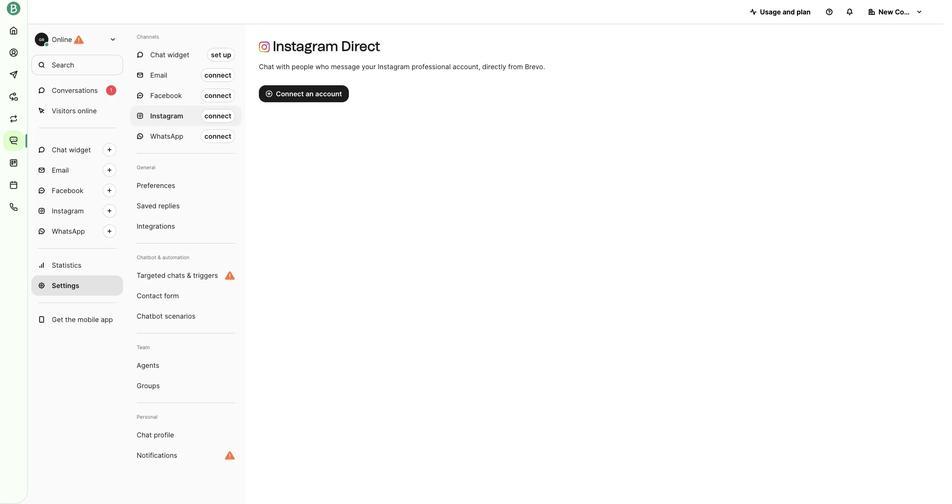 Task type: describe. For each thing, give the bounding box(es) containing it.
statistics
[[52, 261, 82, 270]]

instagram image
[[259, 41, 270, 52]]

1 vertical spatial email
[[52, 166, 69, 175]]

online
[[52, 35, 72, 44]]

0 horizontal spatial widget
[[69, 146, 91, 154]]

groups
[[137, 382, 160, 390]]

1 horizontal spatial chat widget
[[150, 51, 189, 59]]

people
[[292, 62, 314, 71]]

get the mobile app link
[[31, 310, 123, 330]]

usage and plan
[[761, 8, 811, 16]]

settings
[[52, 282, 79, 290]]

email link
[[31, 160, 123, 181]]

connect for facebook
[[205, 91, 231, 100]]

whatsapp link
[[31, 221, 123, 242]]

0 horizontal spatial &
[[158, 254, 161, 261]]

targeted
[[137, 271, 166, 280]]

integrations
[[137, 222, 175, 231]]

chatbot scenarios link
[[130, 306, 242, 327]]

an
[[306, 90, 314, 98]]

usage and plan button
[[744, 3, 818, 20]]

conversations
[[52, 86, 98, 95]]

new company button
[[862, 3, 930, 20]]

groups link
[[130, 376, 242, 396]]

triggers
[[193, 271, 218, 280]]

new company
[[879, 8, 927, 16]]

facebook link
[[31, 181, 123, 201]]

connect for instagram
[[205, 112, 231, 120]]

brevo.
[[525, 62, 546, 71]]

preferences link
[[130, 175, 242, 196]]

gr
[[39, 37, 44, 42]]

your
[[362, 62, 376, 71]]

connect an account
[[276, 90, 342, 98]]

0 horizontal spatial chat widget
[[52, 146, 91, 154]]

chatbot for chatbot & automation
[[137, 254, 156, 261]]

message
[[331, 62, 360, 71]]

saved replies
[[137, 202, 180, 210]]

the
[[65, 316, 76, 324]]

direct
[[342, 38, 380, 54]]

with
[[276, 62, 290, 71]]

chatbot scenarios
[[137, 312, 196, 321]]

chat with people who message your instagram professional account, directly from brevo.
[[259, 62, 546, 71]]

chat down "channels"
[[150, 51, 166, 59]]

integrations link
[[130, 216, 242, 237]]

up
[[223, 51, 231, 59]]

notifications link
[[130, 446, 242, 466]]

account
[[316, 90, 342, 98]]

agents link
[[130, 356, 242, 376]]

contact form
[[137, 292, 179, 300]]

1 horizontal spatial &
[[187, 271, 191, 280]]

chat inside chat profile link
[[137, 431, 152, 440]]

account,
[[453, 62, 481, 71]]

chatbot for chatbot scenarios
[[137, 312, 163, 321]]

directly
[[483, 62, 507, 71]]

professional
[[412, 62, 451, 71]]

search
[[52, 61, 74, 69]]

replies
[[159, 202, 180, 210]]

usage
[[761, 8, 781, 16]]

connect for email
[[205, 71, 231, 79]]

personal
[[137, 414, 158, 420]]

form
[[164, 292, 179, 300]]



Task type: vqa. For each thing, say whether or not it's contained in the screenshot.
Allowed attachment types
no



Task type: locate. For each thing, give the bounding box(es) containing it.
notifications
[[137, 451, 177, 460]]

1 horizontal spatial facebook
[[150, 91, 182, 100]]

contact form link
[[130, 286, 242, 306]]

targeted chats & triggers link
[[130, 265, 242, 286]]

chats
[[167, 271, 185, 280]]

& right chats
[[187, 271, 191, 280]]

set up
[[211, 51, 231, 59]]

chat
[[150, 51, 166, 59], [259, 62, 274, 71], [52, 146, 67, 154], [137, 431, 152, 440]]

connect
[[276, 90, 304, 98]]

whatsapp down instagram link
[[52, 227, 85, 236]]

visitors
[[52, 107, 76, 115]]

targeted chats & triggers
[[137, 271, 218, 280]]

2 connect from the top
[[205, 91, 231, 100]]

0 horizontal spatial facebook
[[52, 186, 83, 195]]

team
[[137, 344, 150, 351]]

widget left the set
[[168, 51, 189, 59]]

1
[[110, 87, 112, 93]]

new
[[879, 8, 894, 16]]

preferences
[[137, 181, 175, 190]]

agents
[[137, 361, 159, 370]]

get the mobile app
[[52, 316, 113, 324]]

1 vertical spatial facebook
[[52, 186, 83, 195]]

chat profile
[[137, 431, 174, 440]]

email down "channels"
[[150, 71, 167, 79]]

facebook inside "link"
[[52, 186, 83, 195]]

whatsapp
[[150, 132, 183, 141], [52, 227, 85, 236]]

chat profile link
[[130, 425, 242, 446]]

email up facebook "link"
[[52, 166, 69, 175]]

0 vertical spatial &
[[158, 254, 161, 261]]

automation
[[162, 254, 190, 261]]

widget
[[168, 51, 189, 59], [69, 146, 91, 154]]

search link
[[31, 55, 123, 75]]

and
[[783, 8, 795, 16]]

settings link
[[31, 276, 123, 296]]

instagram direct
[[273, 38, 380, 54]]

chatbot down contact
[[137, 312, 163, 321]]

& left "automation"
[[158, 254, 161, 261]]

4 connect from the top
[[205, 132, 231, 141]]

chat widget
[[150, 51, 189, 59], [52, 146, 91, 154]]

&
[[158, 254, 161, 261], [187, 271, 191, 280]]

0 horizontal spatial whatsapp
[[52, 227, 85, 236]]

saved replies link
[[130, 196, 242, 216]]

visitors online link
[[31, 101, 123, 121]]

online
[[78, 107, 97, 115]]

1 chatbot from the top
[[137, 254, 156, 261]]

1 vertical spatial whatsapp
[[52, 227, 85, 236]]

0 vertical spatial whatsapp
[[150, 132, 183, 141]]

1 vertical spatial &
[[187, 271, 191, 280]]

chat widget down "channels"
[[150, 51, 189, 59]]

3 connect from the top
[[205, 112, 231, 120]]

instagram link
[[31, 201, 123, 221]]

0 vertical spatial chat widget
[[150, 51, 189, 59]]

app
[[101, 316, 113, 324]]

0 horizontal spatial email
[[52, 166, 69, 175]]

mobile
[[78, 316, 99, 324]]

2 chatbot from the top
[[137, 312, 163, 321]]

plan
[[797, 8, 811, 16]]

channels
[[137, 34, 159, 40]]

connect an account link
[[259, 85, 349, 102]]

1 vertical spatial chatbot
[[137, 312, 163, 321]]

widget up email link
[[69, 146, 91, 154]]

chat down personal
[[137, 431, 152, 440]]

scenarios
[[165, 312, 196, 321]]

1 horizontal spatial whatsapp
[[150, 132, 183, 141]]

chatbot
[[137, 254, 156, 261], [137, 312, 163, 321]]

whatsapp up the general
[[150, 132, 183, 141]]

chat widget link
[[31, 140, 123, 160]]

0 vertical spatial chatbot
[[137, 254, 156, 261]]

1 vertical spatial chat widget
[[52, 146, 91, 154]]

company
[[896, 8, 927, 16]]

0 vertical spatial facebook
[[150, 91, 182, 100]]

facebook
[[150, 91, 182, 100], [52, 186, 83, 195]]

connect for whatsapp
[[205, 132, 231, 141]]

general
[[137, 164, 155, 171]]

1 horizontal spatial email
[[150, 71, 167, 79]]

chatbot inside chatbot scenarios link
[[137, 312, 163, 321]]

statistics link
[[31, 255, 123, 276]]

instagram inside instagram link
[[52, 207, 84, 215]]

chatbot & automation
[[137, 254, 190, 261]]

contact
[[137, 292, 162, 300]]

chatbot up "targeted"
[[137, 254, 156, 261]]

email
[[150, 71, 167, 79], [52, 166, 69, 175]]

profile
[[154, 431, 174, 440]]

get
[[52, 316, 63, 324]]

saved
[[137, 202, 157, 210]]

1 connect from the top
[[205, 71, 231, 79]]

1 vertical spatial widget
[[69, 146, 91, 154]]

chat up email link
[[52, 146, 67, 154]]

visitors online
[[52, 107, 97, 115]]

0 vertical spatial email
[[150, 71, 167, 79]]

0 vertical spatial widget
[[168, 51, 189, 59]]

instagram
[[273, 38, 338, 54], [378, 62, 410, 71], [150, 112, 183, 120], [52, 207, 84, 215]]

1 horizontal spatial widget
[[168, 51, 189, 59]]

who
[[316, 62, 329, 71]]

set
[[211, 51, 221, 59]]

chat inside chat widget link
[[52, 146, 67, 154]]

chat left with
[[259, 62, 274, 71]]

connect
[[205, 71, 231, 79], [205, 91, 231, 100], [205, 112, 231, 120], [205, 132, 231, 141]]

from
[[509, 62, 523, 71]]

chat widget up email link
[[52, 146, 91, 154]]



